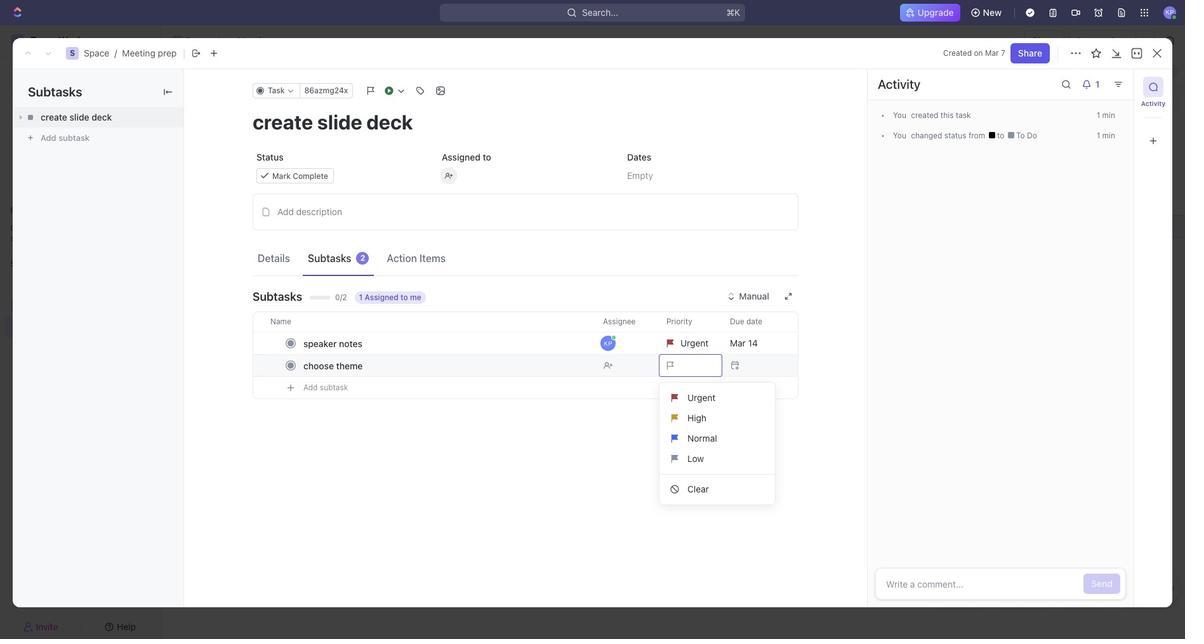 Task type: vqa. For each thing, say whether or not it's contained in the screenshot.
ACTION ITEMS
yes



Task type: describe. For each thing, give the bounding box(es) containing it.
send
[[1091, 578, 1113, 589]]

details
[[258, 252, 290, 264]]

min for changed status from
[[1102, 131, 1115, 140]]

1 horizontal spatial /
[[217, 35, 219, 46]]

complete
[[293, 171, 328, 181]]

1 horizontal spatial 2
[[360, 253, 365, 263]]

add down automations button
[[1102, 66, 1117, 76]]

add description
[[277, 206, 342, 217]]

to left do
[[1016, 131, 1025, 140]]

1 horizontal spatial create
[[228, 221, 254, 232]]

dashboards link
[[5, 126, 156, 147]]

1 horizontal spatial slide
[[257, 221, 277, 232]]

customize button
[[1024, 63, 1089, 80]]

2 button
[[302, 220, 320, 233]]

86azmg24x button
[[299, 83, 353, 98]]

new
[[983, 7, 1002, 18]]

automations button
[[1070, 31, 1136, 50]]

board link
[[225, 63, 252, 80]]

to add favorites to your sidebar.
[[10, 223, 126, 243]]

home link
[[5, 62, 156, 82]]

choose theme
[[303, 360, 363, 371]]

created on mar 7
[[943, 48, 1005, 58]]

urgent button
[[665, 388, 770, 408]]

upgrade link
[[900, 4, 960, 22]]

s space /
[[176, 35, 219, 46]]

0 horizontal spatial meeting prep link
[[122, 48, 177, 58]]

action items button
[[382, 246, 451, 270]]

created
[[911, 110, 939, 120]]

mark complete button
[[253, 164, 428, 187]]

on
[[974, 48, 983, 58]]

clear button
[[665, 479, 770, 500]]

&
[[1153, 585, 1158, 593]]

1 vertical spatial assigned
[[365, 293, 399, 302]]

1 vertical spatial space, , element
[[66, 47, 79, 60]]

0 vertical spatial create
[[41, 112, 67, 123]]

2 vertical spatial add task button
[[222, 242, 270, 257]]

activity inside task sidebar content section
[[878, 77, 921, 91]]

status
[[944, 131, 967, 140]]

1 horizontal spatial subtasks
[[253, 290, 302, 303]]

min for created this task
[[1102, 110, 1115, 120]]

spaces
[[10, 259, 37, 269]]

favorites
[[10, 206, 44, 215]]

2 inside button
[[314, 222, 319, 231]]

notes
[[339, 338, 363, 349]]

to left your
[[100, 223, 108, 233]]

activity inside "task sidebar navigation" tab list
[[1141, 100, 1166, 107]]

1 min for changed status from
[[1097, 131, 1115, 140]]

Search tasks... text field
[[1051, 93, 1178, 112]]

excel & csv
[[1133, 585, 1175, 593]]

dates
[[627, 152, 652, 163]]

this
[[941, 110, 954, 120]]

to left the add
[[42, 223, 49, 233]]

Edit task name text field
[[253, 110, 799, 134]]

changed status from
[[909, 131, 988, 140]]

share for share button right of 7
[[1018, 48, 1042, 58]]

status
[[256, 152, 284, 163]]

click
[[10, 223, 30, 233]]

me
[[410, 293, 421, 302]]

normal button
[[665, 429, 770, 449]]

share button right 7
[[1011, 43, 1050, 63]]

hide
[[998, 66, 1018, 76]]

1 for changed status from
[[1097, 131, 1100, 140]]

add description button
[[257, 202, 794, 222]]

search...
[[582, 7, 618, 18]]

slide inside create slide deck link
[[70, 112, 89, 123]]

inbox link
[[5, 83, 156, 103]]

do
[[1027, 131, 1037, 140]]

0 vertical spatial create slide deck
[[41, 112, 112, 123]]

list containing urgent
[[660, 388, 775, 500]]

your
[[110, 223, 126, 233]]

assigned to
[[442, 152, 491, 163]]

customize
[[1041, 66, 1085, 76]]

action
[[387, 252, 417, 264]]

share for share button over 'customize' button
[[1033, 35, 1057, 46]]

add
[[52, 223, 65, 233]]

1 horizontal spatial prep
[[274, 35, 293, 46]]

favorites
[[67, 223, 98, 233]]

1 vertical spatial task
[[303, 180, 320, 189]]

1 min for created this task
[[1097, 110, 1115, 120]]

clear
[[688, 484, 709, 495]]

to left to do
[[997, 131, 1007, 140]]

action items
[[387, 252, 446, 264]]

new button
[[965, 3, 1009, 23]]

invite
[[36, 621, 58, 632]]

choose theme link
[[300, 356, 593, 375]]

you for you created this task
[[893, 110, 907, 120]]



Task type: locate. For each thing, give the bounding box(es) containing it.
1 down search tasks... text box
[[1097, 131, 1100, 140]]

1 horizontal spatial meeting prep link
[[222, 33, 296, 48]]

speaker
[[303, 338, 337, 349]]

from
[[969, 131, 985, 140]]

2 you from the top
[[893, 131, 907, 140]]

space, , element inside sidebar navigation
[[11, 300, 24, 312]]

add
[[1102, 66, 1117, 76], [286, 180, 301, 189], [277, 206, 294, 217], [228, 244, 244, 254]]

0 horizontal spatial prep
[[158, 48, 177, 58]]

you for you
[[893, 131, 907, 140]]

subtasks
[[28, 84, 82, 99], [308, 252, 351, 264], [253, 290, 302, 303]]

86azmg24x
[[304, 86, 348, 95]]

1 horizontal spatial meeting
[[238, 35, 272, 46]]

0/2
[[335, 293, 347, 302]]

share
[[1033, 35, 1057, 46], [1018, 48, 1042, 58]]

prep inside space / meeting prep |
[[158, 48, 177, 58]]

inbox
[[30, 88, 53, 98]]

0 horizontal spatial slide
[[70, 112, 89, 123]]

|
[[183, 47, 186, 59]]

1 vertical spatial /
[[114, 48, 117, 58]]

created
[[943, 48, 972, 58]]

space link
[[84, 48, 109, 58]]

1 vertical spatial min
[[1102, 131, 1115, 140]]

items
[[420, 252, 446, 264]]

1 min from the top
[[1102, 110, 1115, 120]]

space, , element down the spaces
[[11, 300, 24, 312]]

speaker notes link
[[300, 334, 593, 353]]

details button
[[253, 246, 295, 270]]

0 vertical spatial space, , element
[[173, 36, 183, 46]]

1 vertical spatial create
[[228, 221, 254, 232]]

0 vertical spatial subtasks
[[28, 84, 82, 99]]

2 vertical spatial space, , element
[[11, 300, 24, 312]]

sidebar.
[[10, 234, 39, 243]]

high button
[[665, 408, 770, 429]]

s up home link
[[70, 48, 75, 58]]

0 vertical spatial activity
[[878, 77, 921, 91]]

0 vertical spatial task
[[1119, 66, 1136, 76]]

0 vertical spatial 1 min
[[1097, 110, 1115, 120]]

0 horizontal spatial task
[[247, 244, 265, 254]]

s up space / meeting prep |
[[176, 37, 180, 44]]

subtasks down 2 button
[[308, 252, 351, 264]]

0 horizontal spatial s
[[15, 301, 20, 310]]

2 down "description"
[[314, 222, 319, 231]]

to
[[997, 131, 1007, 140], [1016, 131, 1025, 140], [483, 152, 491, 163], [42, 223, 49, 233], [100, 223, 108, 233], [401, 293, 408, 302]]

2 vertical spatial s
[[15, 301, 20, 310]]

speaker notes
[[303, 338, 363, 349]]

meeting up board
[[238, 35, 272, 46]]

1 min down search tasks... text box
[[1097, 131, 1115, 140]]

add up add description
[[286, 180, 301, 189]]

subtasks down details
[[253, 290, 302, 303]]

changed
[[911, 131, 942, 140]]

1 vertical spatial meeting
[[122, 48, 155, 58]]

1 horizontal spatial assigned
[[442, 152, 481, 163]]

1 right 0/2
[[359, 293, 363, 302]]

meeting
[[238, 35, 272, 46], [122, 48, 155, 58]]

2
[[314, 222, 319, 231], [360, 253, 365, 263]]

1 left "task sidebar navigation" tab list
[[1097, 110, 1100, 120]]

create up dashboards
[[41, 112, 67, 123]]

1 vertical spatial s
[[70, 48, 75, 58]]

excel
[[1133, 585, 1151, 593]]

space up home link
[[84, 48, 109, 58]]

s inside navigation
[[15, 301, 20, 310]]

0 horizontal spatial add task
[[228, 244, 265, 254]]

choose
[[303, 360, 334, 371]]

create slide deck up dashboards link
[[41, 112, 112, 123]]

0 horizontal spatial subtasks
[[28, 84, 82, 99]]

1 horizontal spatial add task
[[286, 180, 320, 189]]

1 vertical spatial deck
[[279, 221, 299, 232]]

1 vertical spatial 1
[[1097, 131, 1100, 140]]

0 vertical spatial add task
[[1102, 66, 1136, 76]]

prep
[[274, 35, 293, 46], [158, 48, 177, 58]]

1 vertical spatial add task
[[286, 180, 320, 189]]

0 horizontal spatial activity
[[878, 77, 921, 91]]

create slide deck up details
[[228, 221, 299, 232]]

invite button
[[5, 618, 77, 636]]

1 vertical spatial you
[[893, 131, 907, 140]]

task
[[1119, 66, 1136, 76], [303, 180, 320, 189], [247, 244, 265, 254]]

1 horizontal spatial activity
[[1141, 100, 1166, 107]]

favorites button
[[5, 203, 56, 218]]

0 vertical spatial you
[[893, 110, 907, 120]]

share up 'customize' button
[[1033, 35, 1057, 46]]

task
[[956, 110, 971, 120]]

7
[[1001, 48, 1005, 58]]

1 vertical spatial prep
[[158, 48, 177, 58]]

1 vertical spatial add task button
[[271, 177, 325, 192]]

0 horizontal spatial deck
[[92, 112, 112, 123]]

1 vertical spatial slide
[[257, 221, 277, 232]]

deck up dashboards link
[[92, 112, 112, 123]]

0 vertical spatial prep
[[274, 35, 293, 46]]

you created this task
[[893, 110, 971, 120]]

0 vertical spatial add task button
[[1097, 64, 1141, 79]]

0 horizontal spatial meeting
[[122, 48, 155, 58]]

2 horizontal spatial add task
[[1102, 66, 1136, 76]]

0 vertical spatial s
[[176, 37, 180, 44]]

slide up dashboards link
[[70, 112, 89, 123]]

meeting inside space / meeting prep |
[[122, 48, 155, 58]]

1 horizontal spatial space
[[185, 35, 211, 46]]

1 min left "task sidebar navigation" tab list
[[1097, 110, 1115, 120]]

1 vertical spatial 1 min
[[1097, 131, 1115, 140]]

excel & csv link
[[1119, 573, 1179, 604]]

meeting prep
[[238, 35, 293, 46]]

theme
[[336, 360, 363, 371]]

invite user image
[[23, 621, 33, 633]]

to do
[[1014, 131, 1037, 140]]

2 horizontal spatial s
[[176, 37, 180, 44]]

/ inside space / meeting prep |
[[114, 48, 117, 58]]

deck left 2 button
[[279, 221, 299, 232]]

space / meeting prep |
[[84, 47, 186, 59]]

add left "description"
[[277, 206, 294, 217]]

0 vertical spatial min
[[1102, 110, 1115, 120]]

1 you from the top
[[893, 110, 907, 120]]

search
[[948, 66, 977, 76]]

task sidebar navigation tab list
[[1140, 77, 1167, 151]]

docs link
[[5, 105, 156, 125]]

1 horizontal spatial task
[[303, 180, 320, 189]]

2 horizontal spatial subtasks
[[308, 252, 351, 264]]

docs
[[30, 109, 51, 120]]

⌘k
[[726, 7, 740, 18]]

automations
[[1076, 35, 1129, 46]]

list
[[660, 388, 775, 500]]

1 vertical spatial subtasks
[[308, 252, 351, 264]]

1 vertical spatial space
[[84, 48, 109, 58]]

space inside space / meeting prep |
[[84, 48, 109, 58]]

upgrade
[[918, 7, 954, 18]]

0 horizontal spatial create
[[41, 112, 67, 123]]

meeting prep link left |
[[122, 48, 177, 58]]

2 vertical spatial subtasks
[[253, 290, 302, 303]]

2 vertical spatial add task
[[228, 244, 265, 254]]

s
[[176, 37, 180, 44], [70, 48, 75, 58], [15, 301, 20, 310]]

list
[[189, 66, 204, 76]]

1 vertical spatial activity
[[1141, 100, 1166, 107]]

activity
[[878, 77, 921, 91], [1141, 100, 1166, 107]]

0 vertical spatial share
[[1033, 35, 1057, 46]]

2 left action on the left of the page
[[360, 253, 365, 263]]

1 vertical spatial 2
[[360, 253, 365, 263]]

board
[[227, 66, 252, 76]]

0 horizontal spatial create slide deck
[[41, 112, 112, 123]]

space, , element up space / meeting prep |
[[173, 36, 183, 46]]

you left created
[[893, 110, 907, 120]]

0 vertical spatial 2
[[314, 222, 319, 231]]

0 vertical spatial space
[[185, 35, 211, 46]]

subtasks down home
[[28, 84, 82, 99]]

urgent
[[688, 392, 716, 403]]

0 horizontal spatial /
[[114, 48, 117, 58]]

2 1 min from the top
[[1097, 131, 1115, 140]]

deck inside create slide deck link
[[92, 112, 112, 123]]

dashboards
[[30, 131, 80, 142]]

low
[[688, 453, 704, 464]]

mark
[[272, 171, 291, 181]]

meeting prep link up board
[[222, 33, 296, 48]]

0 horizontal spatial assigned
[[365, 293, 399, 302]]

1 min
[[1097, 110, 1115, 120], [1097, 131, 1115, 140]]

min left "task sidebar navigation" tab list
[[1102, 110, 1115, 120]]

1
[[1097, 110, 1100, 120], [1097, 131, 1100, 140], [359, 293, 363, 302]]

0 vertical spatial slide
[[70, 112, 89, 123]]

add task
[[1102, 66, 1136, 76], [286, 180, 320, 189], [228, 244, 265, 254]]

meeting right space link
[[122, 48, 155, 58]]

you left changed
[[893, 131, 907, 140]]

2 horizontal spatial space, , element
[[173, 36, 183, 46]]

1 1 min from the top
[[1097, 110, 1115, 120]]

space up |
[[185, 35, 211, 46]]

1 assigned to me
[[359, 293, 421, 302]]

1 horizontal spatial s
[[70, 48, 75, 58]]

sidebar navigation
[[0, 25, 162, 639]]

to left me
[[401, 293, 408, 302]]

s down the spaces
[[15, 301, 20, 310]]

high
[[688, 413, 707, 423]]

0 vertical spatial deck
[[92, 112, 112, 123]]

assigned
[[442, 152, 481, 163], [365, 293, 399, 302]]

create up details button
[[228, 221, 254, 232]]

min down search tasks... text box
[[1102, 131, 1115, 140]]

2 min from the top
[[1102, 131, 1115, 140]]

search button
[[931, 63, 981, 80]]

space, , element up home link
[[66, 47, 79, 60]]

2 vertical spatial task
[[247, 244, 265, 254]]

0 horizontal spatial space
[[84, 48, 109, 58]]

0 vertical spatial 1
[[1097, 110, 1100, 120]]

description
[[296, 206, 342, 217]]

send button
[[1084, 574, 1120, 594]]

1 horizontal spatial create slide deck
[[228, 221, 299, 232]]

deck
[[92, 112, 112, 123], [279, 221, 299, 232]]

mar
[[985, 48, 999, 58]]

mark complete
[[272, 171, 328, 181]]

slide up details
[[257, 221, 277, 232]]

to down edit task name text field
[[483, 152, 491, 163]]

add left details
[[228, 244, 244, 254]]

1 horizontal spatial space, , element
[[66, 47, 79, 60]]

min
[[1102, 110, 1115, 120], [1102, 131, 1115, 140]]

0 horizontal spatial space, , element
[[11, 300, 24, 312]]

list link
[[186, 63, 204, 80]]

home
[[30, 66, 55, 77]]

1 vertical spatial share
[[1018, 48, 1042, 58]]

2 vertical spatial 1
[[359, 293, 363, 302]]

create slide deck link
[[13, 107, 183, 128]]

s inside 's space /'
[[176, 37, 180, 44]]

space, , element
[[173, 36, 183, 46], [66, 47, 79, 60], [11, 300, 24, 312]]

1 vertical spatial create slide deck
[[228, 221, 299, 232]]

csv
[[1160, 585, 1175, 593]]

0 vertical spatial meeting
[[238, 35, 272, 46]]

task sidebar content section
[[867, 69, 1134, 608]]

2 horizontal spatial task
[[1119, 66, 1136, 76]]

low button
[[665, 449, 770, 469]]

0 horizontal spatial 2
[[314, 222, 319, 231]]

normal
[[688, 433, 717, 444]]

you
[[893, 110, 907, 120], [893, 131, 907, 140]]

0 vertical spatial assigned
[[442, 152, 481, 163]]

1 horizontal spatial deck
[[279, 221, 299, 232]]

add inside button
[[277, 206, 294, 217]]

share button up 'customize' button
[[1025, 30, 1064, 51]]

add task button
[[1097, 64, 1141, 79], [271, 177, 325, 192], [222, 242, 270, 257]]

1 for created this task
[[1097, 110, 1100, 120]]

0 vertical spatial /
[[217, 35, 219, 46]]

meeting prep link
[[222, 33, 296, 48], [122, 48, 177, 58]]

share right 7
[[1018, 48, 1042, 58]]



